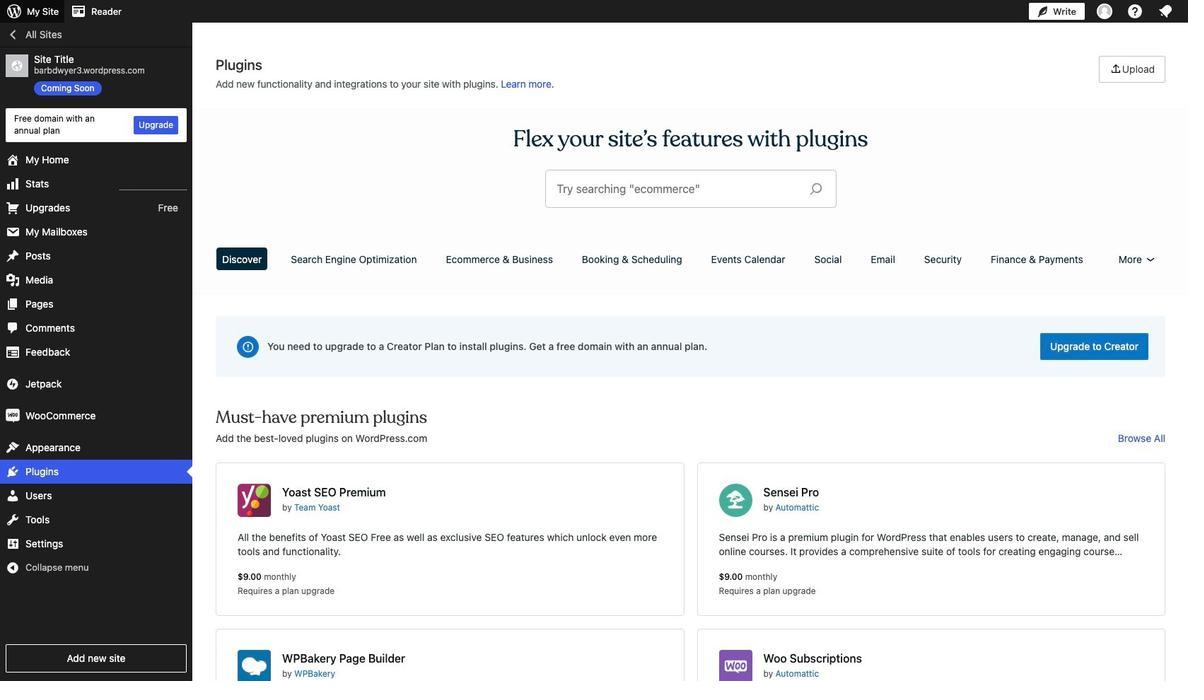 Task type: locate. For each thing, give the bounding box(es) containing it.
Search search field
[[557, 170, 798, 207]]

0 vertical spatial img image
[[6, 377, 20, 391]]

main content
[[211, 56, 1171, 681]]

highest hourly views 0 image
[[120, 181, 187, 190]]

my profile image
[[1097, 4, 1113, 19]]

1 vertical spatial img image
[[6, 409, 20, 423]]

None search field
[[546, 170, 836, 207]]

img image
[[6, 377, 20, 391], [6, 409, 20, 423]]

help image
[[1127, 3, 1144, 20]]

1 img image from the top
[[6, 377, 20, 391]]

plugin icon image
[[238, 484, 271, 517], [719, 484, 752, 517], [238, 650, 271, 681], [719, 650, 752, 681]]



Task type: describe. For each thing, give the bounding box(es) containing it.
open search image
[[798, 179, 834, 199]]

manage your notifications image
[[1157, 3, 1174, 20]]

2 img image from the top
[[6, 409, 20, 423]]



Task type: vqa. For each thing, say whether or not it's contained in the screenshot.
3rd group from the bottom of the page
no



